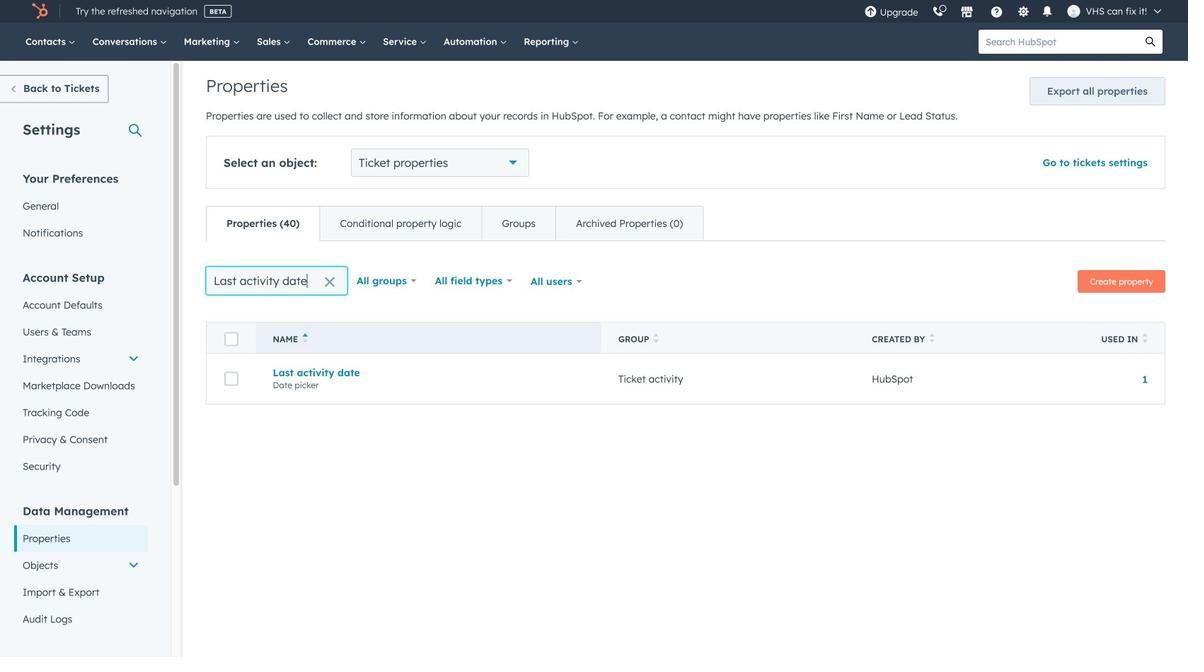 Task type: locate. For each thing, give the bounding box(es) containing it.
tab panel
[[206, 241, 1166, 427]]

1 horizontal spatial press to sort. image
[[930, 333, 935, 343]]

Search search field
[[206, 267, 348, 295]]

marketplaces image
[[961, 6, 974, 19]]

1 press to sort. element from the left
[[654, 333, 659, 345]]

menu
[[857, 0, 1171, 23]]

0 horizontal spatial press to sort. element
[[654, 333, 659, 345]]

1 press to sort. image from the left
[[654, 333, 659, 343]]

account setup element
[[14, 270, 148, 480]]

1 horizontal spatial press to sort. element
[[930, 333, 935, 345]]

2 horizontal spatial press to sort. element
[[1143, 333, 1148, 345]]

press to sort. element
[[654, 333, 659, 345], [930, 333, 935, 345], [1143, 333, 1148, 345]]

your preferences element
[[14, 171, 148, 247]]

2 press to sort. image from the left
[[930, 333, 935, 343]]

tab list
[[206, 206, 704, 241]]

data management element
[[14, 504, 148, 633]]

2 horizontal spatial press to sort. image
[[1143, 333, 1148, 343]]

press to sort. image
[[654, 333, 659, 343], [930, 333, 935, 343], [1143, 333, 1148, 343]]

clear input image
[[324, 277, 335, 289]]

0 horizontal spatial press to sort. image
[[654, 333, 659, 343]]



Task type: describe. For each thing, give the bounding box(es) containing it.
ascending sort. press to sort descending. element
[[302, 333, 308, 345]]

Search HubSpot search field
[[979, 30, 1139, 54]]

2 press to sort. element from the left
[[930, 333, 935, 345]]

terry turtle image
[[1068, 5, 1080, 18]]

3 press to sort. image from the left
[[1143, 333, 1148, 343]]

3 press to sort. element from the left
[[1143, 333, 1148, 345]]

ascending sort. press to sort descending. image
[[302, 333, 308, 343]]



Task type: vqa. For each thing, say whether or not it's contained in the screenshot.
Close image
no



